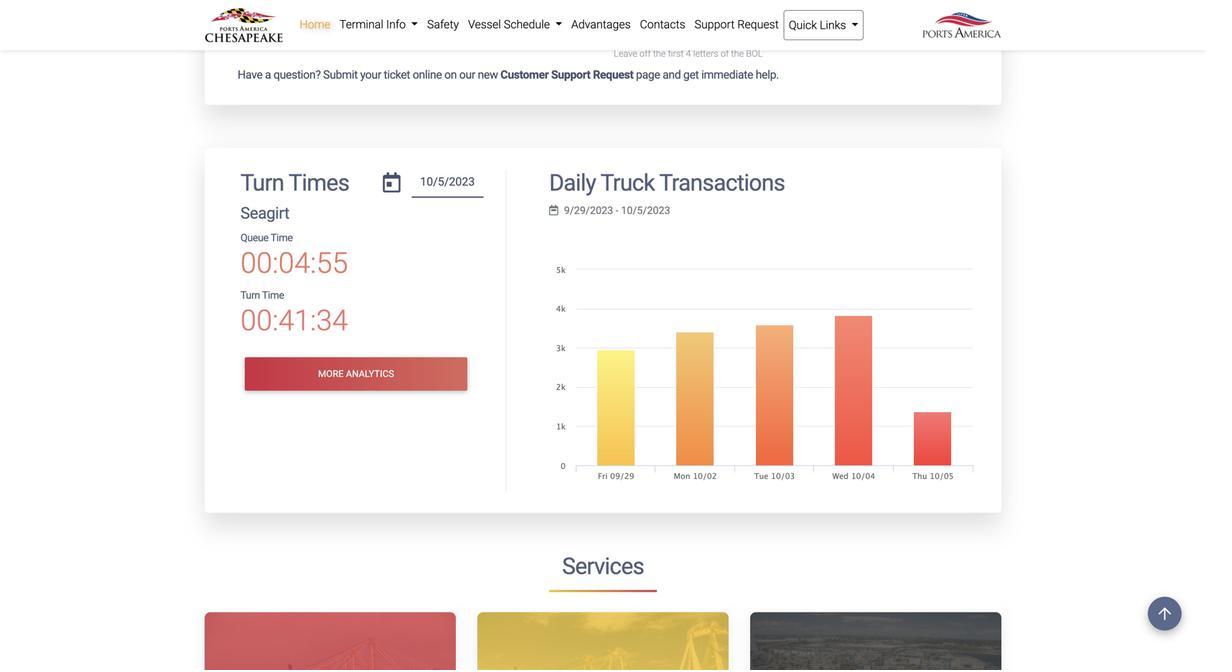 Task type: vqa. For each thing, say whether or not it's contained in the screenshot.
this
no



Task type: describe. For each thing, give the bounding box(es) containing it.
enter bill of lading number
[[614, 16, 751, 30]]

vessel
[[468, 18, 501, 31]]

analytics
[[346, 368, 394, 379]]

contacts
[[640, 18, 686, 31]]

advantages link
[[567, 10, 636, 39]]

Enter Bill of Lading Number text field
[[614, 15, 836, 39]]

transactions
[[660, 170, 785, 197]]

ticket
[[384, 68, 410, 82]]

our
[[460, 68, 475, 82]]

go to top image
[[1149, 597, 1182, 631]]

4
[[686, 48, 691, 59]]

advantages
[[572, 18, 631, 31]]

new
[[478, 68, 498, 82]]

queue time 00:04:55
[[241, 232, 348, 280]]

bill of lading
[[403, 16, 469, 29]]

help.
[[756, 68, 779, 82]]

letters
[[694, 48, 719, 59]]

have a question? submit your ticket online on our new customer support request page and get immediate help.
[[238, 68, 779, 82]]

container number
[[274, 16, 367, 29]]

have
[[238, 68, 263, 82]]

1 the from the left
[[653, 48, 666, 59]]

bol
[[747, 48, 763, 59]]

queue
[[241, 232, 269, 244]]

1 horizontal spatial lading
[[674, 16, 708, 30]]

terminal info
[[340, 18, 409, 31]]

schedule
[[504, 18, 550, 31]]

container
[[274, 16, 323, 29]]

0 horizontal spatial lading
[[435, 16, 469, 29]]

question?
[[274, 68, 321, 82]]

off
[[640, 48, 651, 59]]

vessel schedule link
[[464, 10, 567, 39]]

1 horizontal spatial number
[[711, 16, 751, 30]]

0 horizontal spatial request
[[593, 68, 634, 82]]

seagirt
[[241, 204, 289, 223]]

safety link
[[423, 10, 464, 39]]

time for 00:41:34
[[262, 289, 284, 301]]

turn time 00:41:34
[[241, 289, 348, 338]]

vessel schedule
[[468, 18, 553, 31]]

a
[[265, 68, 271, 82]]

1 horizontal spatial support
[[695, 18, 735, 31]]

support request link
[[690, 10, 784, 39]]

first
[[668, 48, 684, 59]]

customer
[[501, 68, 549, 82]]

quick
[[789, 18, 817, 32]]

leave
[[614, 48, 638, 59]]

of
[[421, 16, 432, 29]]

turn for turn time 00:41:34
[[241, 289, 260, 301]]

00:04:55
[[241, 246, 348, 280]]

submit
[[323, 68, 358, 82]]

daily
[[550, 170, 596, 197]]



Task type: locate. For each thing, give the bounding box(es) containing it.
0 horizontal spatial of
[[661, 16, 671, 30]]

bill
[[403, 16, 418, 29], [643, 16, 658, 30]]

turn up 00:41:34
[[241, 289, 260, 301]]

1 vertical spatial of
[[721, 48, 729, 59]]

get
[[684, 68, 699, 82]]

1 vertical spatial turn
[[241, 289, 260, 301]]

on
[[445, 68, 457, 82]]

services
[[562, 553, 644, 580]]

9/29/2023
[[564, 204, 614, 217]]

home link
[[295, 10, 335, 39]]

9/29/2023 - 10/5/2023
[[564, 204, 671, 217]]

00:41:34
[[241, 304, 348, 338]]

more analytics link
[[245, 357, 468, 391]]

of right letters
[[721, 48, 729, 59]]

time up 00:41:34
[[262, 289, 284, 301]]

truck
[[601, 170, 655, 197]]

support right customer
[[551, 68, 591, 82]]

quick links link
[[784, 10, 864, 40]]

-
[[616, 204, 619, 217]]

0 vertical spatial request
[[738, 18, 779, 31]]

number
[[326, 16, 367, 29], [711, 16, 751, 30]]

lading right of
[[435, 16, 469, 29]]

1 horizontal spatial of
[[721, 48, 729, 59]]

0 horizontal spatial the
[[653, 48, 666, 59]]

lading
[[435, 16, 469, 29], [674, 16, 708, 30]]

support request
[[695, 18, 779, 31]]

more
[[318, 368, 344, 379]]

None text field
[[412, 170, 484, 198]]

leave off the first 4 letters of the bol
[[614, 48, 763, 59]]

0 horizontal spatial support
[[551, 68, 591, 82]]

info
[[386, 18, 406, 31]]

of up first
[[661, 16, 671, 30]]

turn for turn times
[[241, 170, 284, 197]]

more analytics
[[318, 368, 394, 379]]

1 vertical spatial request
[[593, 68, 634, 82]]

request
[[738, 18, 779, 31], [593, 68, 634, 82]]

1 vertical spatial support
[[551, 68, 591, 82]]

calendar week image
[[550, 205, 559, 216]]

1 horizontal spatial bill
[[643, 16, 658, 30]]

links
[[820, 18, 847, 32]]

10/5/2023
[[621, 204, 671, 217]]

turn inside turn time 00:41:34
[[241, 289, 260, 301]]

time for 00:04:55
[[271, 232, 293, 244]]

immediate
[[702, 68, 754, 82]]

support up letters
[[695, 18, 735, 31]]

the left 'bol'
[[732, 48, 744, 59]]

0 vertical spatial time
[[271, 232, 293, 244]]

quick links
[[789, 18, 849, 32]]

2 turn from the top
[[241, 289, 260, 301]]

0 horizontal spatial number
[[326, 16, 367, 29]]

1 horizontal spatial the
[[732, 48, 744, 59]]

the
[[653, 48, 666, 59], [732, 48, 744, 59]]

0 vertical spatial of
[[661, 16, 671, 30]]

page
[[636, 68, 660, 82]]

enter
[[614, 16, 641, 30]]

bill right enter on the top of the page
[[643, 16, 658, 30]]

and
[[663, 68, 681, 82]]

contacts link
[[636, 10, 690, 39]]

home
[[300, 18, 331, 31]]

0 horizontal spatial bill
[[403, 16, 418, 29]]

turn
[[241, 170, 284, 197], [241, 289, 260, 301]]

daily truck transactions
[[550, 170, 785, 197]]

turn times
[[241, 170, 349, 197]]

time
[[271, 232, 293, 244], [262, 289, 284, 301]]

1 turn from the top
[[241, 170, 284, 197]]

time inside the queue time 00:04:55
[[271, 232, 293, 244]]

request down leave in the right of the page
[[593, 68, 634, 82]]

turn up 'seagirt'
[[241, 170, 284, 197]]

0 vertical spatial turn
[[241, 170, 284, 197]]

time inside turn time 00:41:34
[[262, 289, 284, 301]]

of
[[661, 16, 671, 30], [721, 48, 729, 59]]

time right queue
[[271, 232, 293, 244]]

terminal info link
[[335, 10, 423, 39]]

2 the from the left
[[732, 48, 744, 59]]

0 vertical spatial support
[[695, 18, 735, 31]]

1 horizontal spatial request
[[738, 18, 779, 31]]

request up 'bol'
[[738, 18, 779, 31]]

bill left of
[[403, 16, 418, 29]]

calendar day image
[[383, 172, 401, 193]]

customer support request link
[[501, 68, 634, 82]]

your
[[360, 68, 381, 82]]

support
[[695, 18, 735, 31], [551, 68, 591, 82]]

lading up 4
[[674, 16, 708, 30]]

the right off
[[653, 48, 666, 59]]

online
[[413, 68, 442, 82]]

1 vertical spatial time
[[262, 289, 284, 301]]

terminal
[[340, 18, 384, 31]]

times
[[289, 170, 349, 197]]

safety
[[427, 18, 459, 31]]



